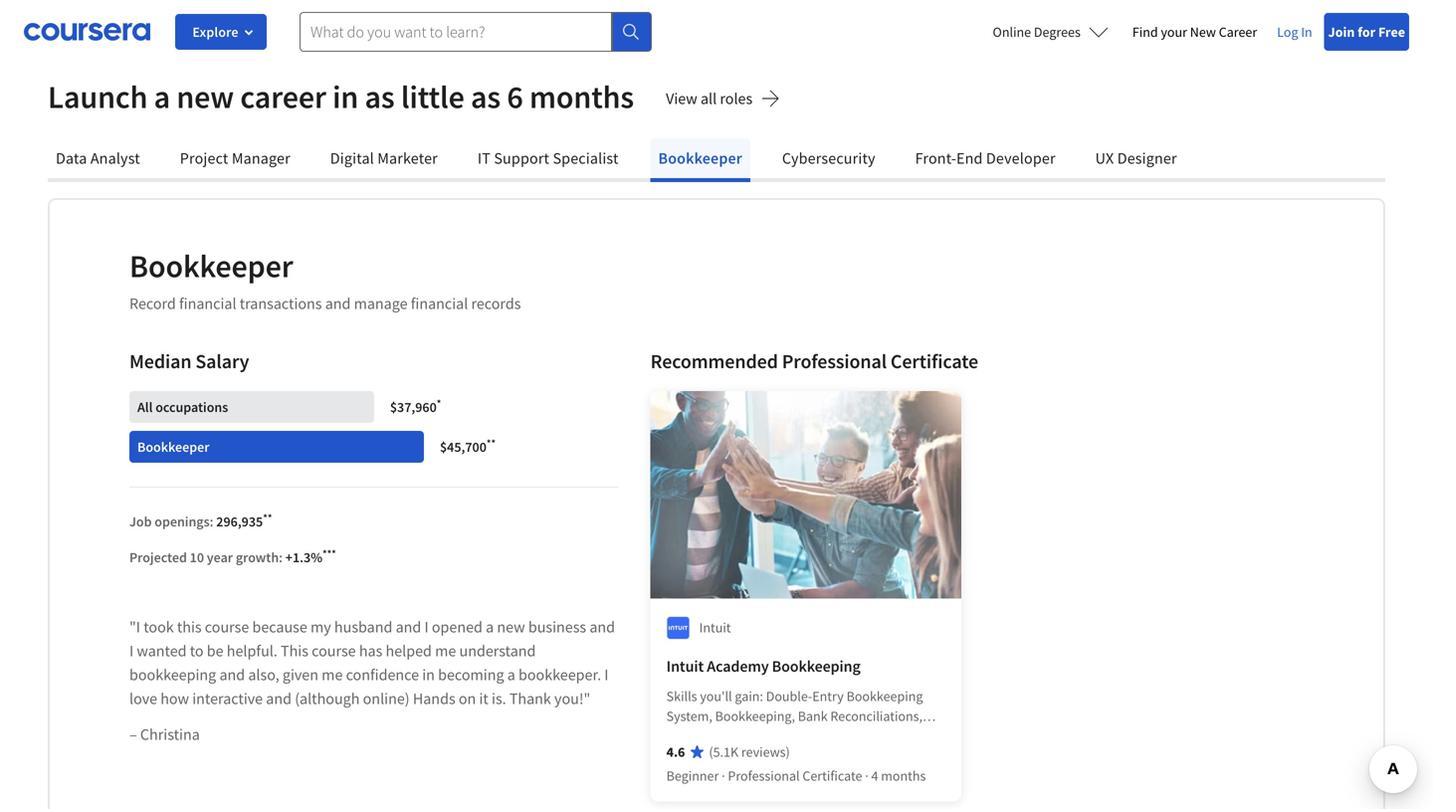 Task type: describe. For each thing, give the bounding box(es) containing it.
projected 10 year growth: + 1.3 % ***
[[129, 547, 336, 567]]

1 horizontal spatial a
[[486, 617, 494, 637]]

becoming
[[438, 665, 504, 685]]

and up interactive
[[220, 665, 245, 685]]

0 horizontal spatial certificate
[[803, 767, 863, 785]]

my
[[311, 617, 331, 637]]

data analyst
[[56, 148, 140, 168]]

1 horizontal spatial months
[[882, 767, 926, 785]]

coursera image
[[24, 16, 150, 48]]

0 vertical spatial professional
[[782, 349, 887, 374]]

record
[[129, 294, 176, 314]]

hands
[[413, 689, 456, 709]]

$45,700
[[440, 438, 487, 456]]

this
[[281, 641, 309, 661]]

project manager
[[180, 148, 291, 168]]

support
[[494, 148, 550, 168]]

launch
[[48, 77, 148, 117]]

job
[[129, 513, 152, 531]]

– christina
[[129, 725, 200, 745]]

0 horizontal spatial in
[[333, 77, 359, 117]]

4.6
[[667, 743, 685, 761]]

bookkeeper button
[[651, 138, 751, 178]]

skills
[[667, 688, 698, 706]]

and right the business
[[590, 617, 615, 637]]

it
[[479, 689, 489, 709]]

log in link
[[1266, 20, 1325, 44]]

front-
[[916, 148, 957, 168]]

bookkeeping
[[129, 665, 216, 685]]

digital marketer
[[330, 148, 438, 168]]

0 horizontal spatial course
[[205, 617, 249, 637]]

job openings: 296,935 **
[[129, 511, 272, 531]]

new
[[1191, 23, 1217, 41]]

gain:
[[735, 688, 764, 706]]

2 vertical spatial i
[[605, 665, 609, 685]]

(5.1k
[[709, 743, 739, 761]]

to
[[190, 641, 204, 661]]

explore button
[[175, 14, 267, 50]]

bookkeeper inside 'bookkeeper record financial transactions and manage financial records'
[[129, 246, 293, 286]]

online)
[[363, 689, 410, 709]]

digital
[[330, 148, 374, 168]]

*
[[437, 397, 442, 410]]

intuit image
[[667, 617, 691, 641]]

launch a new career in as little as 6 months
[[48, 77, 634, 117]]

interactive
[[192, 689, 263, 709]]

2 horizontal spatial a
[[508, 665, 516, 685]]

data analyst button
[[48, 138, 148, 178]]

1 · from the left
[[722, 767, 726, 785]]

christina
[[140, 725, 200, 745]]

0 horizontal spatial a
[[154, 77, 170, 117]]

6
[[507, 77, 524, 117]]

** inside $45,700 **
[[487, 436, 496, 450]]

digital marketer button
[[322, 138, 446, 178]]

(5.1k reviews)
[[709, 743, 790, 761]]

1 vertical spatial course
[[312, 641, 356, 661]]

1 as from the left
[[365, 77, 395, 117]]

2 financial from the left
[[411, 294, 468, 314]]

took
[[144, 617, 174, 637]]

understand
[[460, 641, 536, 661]]

0 vertical spatial months
[[530, 77, 634, 117]]

"i
[[129, 617, 140, 637]]

helped
[[386, 641, 432, 661]]

end
[[957, 148, 983, 168]]

marketer
[[378, 148, 438, 168]]

median
[[129, 349, 192, 374]]

it support specialist button
[[470, 138, 627, 178]]

all occupations
[[137, 398, 228, 416]]

specialist
[[553, 148, 619, 168]]

10
[[190, 549, 204, 567]]

academy
[[707, 657, 769, 677]]

new inside "i took this course because my husband and i opened a new business and i wanted to be helpful. this course has helped me understand bookkeeping and also, given me confidence in becoming a bookkeeper. i love how interactive and (although online) hands on it is. thank you!"
[[497, 617, 525, 637]]

$37,960 *
[[390, 397, 442, 416]]

2 · from the left
[[866, 767, 869, 785]]

free
[[1379, 23, 1406, 41]]

data
[[56, 148, 87, 168]]

296,935
[[216, 513, 263, 531]]

career
[[1220, 23, 1258, 41]]

be
[[207, 641, 224, 661]]

cybersecurity button
[[775, 138, 884, 178]]

+
[[286, 549, 293, 567]]

view
[[666, 88, 698, 108]]

and down "also,"
[[266, 689, 292, 709]]

because
[[252, 617, 308, 637]]

0 vertical spatial i
[[425, 617, 429, 637]]



Task type: vqa. For each thing, say whether or not it's contained in the screenshot.
Johns Hopkins University 'image'
no



Task type: locate. For each thing, give the bounding box(es) containing it.
business
[[529, 617, 587, 637]]

all
[[137, 398, 153, 416]]

2 vertical spatial a
[[508, 665, 516, 685]]

a right 'launch'
[[154, 77, 170, 117]]

online
[[993, 23, 1032, 41]]

and inside 'bookkeeper record financial transactions and manage financial records'
[[325, 294, 351, 314]]

1 vertical spatial i
[[129, 641, 134, 661]]

degrees
[[1035, 23, 1081, 41]]

course up be
[[205, 617, 249, 637]]

1 vertical spatial bookkeeper
[[129, 246, 293, 286]]

financial left records
[[411, 294, 468, 314]]

1 vertical spatial new
[[497, 617, 525, 637]]

manage
[[354, 294, 408, 314]]

skills you'll gain:
[[667, 688, 766, 706]]

4
[[872, 767, 879, 785]]

0 vertical spatial in
[[333, 77, 359, 117]]

financial
[[179, 294, 237, 314], [411, 294, 468, 314]]

0 vertical spatial bookkeeper
[[659, 148, 743, 168]]

records
[[471, 294, 521, 314]]

course
[[205, 617, 249, 637], [312, 641, 356, 661]]

growth:
[[236, 549, 283, 567]]

career
[[240, 77, 326, 117]]

new up understand
[[497, 617, 525, 637]]

months
[[530, 77, 634, 117], [882, 767, 926, 785]]

and left manage
[[325, 294, 351, 314]]

intuit for intuit academy bookkeeping
[[667, 657, 704, 677]]

1 financial from the left
[[179, 294, 237, 314]]

salary
[[196, 349, 249, 374]]

1 horizontal spatial in
[[422, 665, 435, 685]]

front-end developer button
[[908, 138, 1064, 178]]

0 horizontal spatial financial
[[179, 294, 237, 314]]

1 horizontal spatial financial
[[411, 294, 468, 314]]

0 horizontal spatial months
[[530, 77, 634, 117]]

a up understand
[[486, 617, 494, 637]]

developer
[[987, 148, 1056, 168]]

"i took this course because my husband and i opened a new business and i wanted to be helpful. this course has helped me understand bookkeeping and also, given me confidence in becoming a bookkeeper. i love how interactive and (although online) hands on it is. thank you!"
[[129, 617, 615, 709]]

as left little
[[365, 77, 395, 117]]

bookkeeper up record
[[129, 246, 293, 286]]

this
[[177, 617, 202, 637]]

little
[[401, 77, 465, 117]]

1 horizontal spatial ·
[[866, 767, 869, 785]]

1 horizontal spatial i
[[425, 617, 429, 637]]

recommended professional certificate
[[651, 349, 979, 374]]

1 vertical spatial months
[[882, 767, 926, 785]]

in inside "i took this course because my husband and i opened a new business and i wanted to be helpful. this course has helped me understand bookkeeping and also, given me confidence in becoming a bookkeeper. i love how interactive and (although online) hands on it is. thank you!"
[[422, 665, 435, 685]]

new up project
[[177, 77, 234, 117]]

intuit
[[700, 619, 731, 637], [667, 657, 704, 677]]

i down "i on the left of the page
[[129, 641, 134, 661]]

1 vertical spatial a
[[486, 617, 494, 637]]

1.3
[[293, 549, 311, 567]]

0 vertical spatial a
[[154, 77, 170, 117]]

project
[[180, 148, 229, 168]]

1 horizontal spatial new
[[497, 617, 525, 637]]

0 vertical spatial **
[[487, 436, 496, 450]]

in up hands
[[422, 665, 435, 685]]

0 horizontal spatial ·
[[722, 767, 726, 785]]

0 horizontal spatial i
[[129, 641, 134, 661]]

join
[[1329, 23, 1356, 41]]

as left '6'
[[471, 77, 501, 117]]

2 vertical spatial bookkeeper
[[137, 438, 210, 456]]

1 vertical spatial me
[[322, 665, 343, 685]]

professional
[[782, 349, 887, 374], [728, 767, 800, 785]]

project manager button
[[172, 138, 299, 178]]

in
[[1302, 23, 1313, 41]]

· down (5.1k on the bottom of page
[[722, 767, 726, 785]]

i up the helped
[[425, 617, 429, 637]]

0 vertical spatial certificate
[[891, 349, 979, 374]]

0 vertical spatial course
[[205, 617, 249, 637]]

1 vertical spatial professional
[[728, 767, 800, 785]]

manager
[[232, 148, 291, 168]]

designer
[[1118, 148, 1178, 168]]

in up digital
[[333, 77, 359, 117]]

1 horizontal spatial **
[[487, 436, 496, 450]]

and
[[325, 294, 351, 314], [396, 617, 421, 637], [590, 617, 615, 637], [220, 665, 245, 685], [266, 689, 292, 709]]

all
[[701, 88, 717, 108]]

analyst
[[90, 148, 140, 168]]

$37,960
[[390, 398, 437, 416]]

occupations
[[156, 398, 228, 416]]

bookkeeper down "all occupations"
[[137, 438, 210, 456]]

bookkeeping
[[772, 657, 861, 677]]

has
[[359, 641, 383, 661]]

i right bookkeeper.
[[605, 665, 609, 685]]

certificate
[[891, 349, 979, 374], [803, 767, 863, 785]]

log in
[[1278, 23, 1313, 41]]

view all roles
[[666, 88, 753, 108]]

front-end developer
[[916, 148, 1056, 168]]

online degrees button
[[977, 10, 1125, 54]]

year
[[207, 549, 233, 567]]

helpful.
[[227, 641, 278, 661]]

also,
[[248, 665, 280, 685]]

husband
[[335, 617, 393, 637]]

bookkeeper.
[[519, 665, 602, 685]]

intuit up the skills at the bottom of page
[[667, 657, 704, 677]]

beginner · professional certificate · 4 months
[[667, 767, 926, 785]]

None search field
[[300, 12, 652, 52]]

me down the opened
[[435, 641, 456, 661]]

0 vertical spatial intuit
[[700, 619, 731, 637]]

opened
[[432, 617, 483, 637]]

0 vertical spatial me
[[435, 641, 456, 661]]

is.
[[492, 689, 506, 709]]

intuit for intuit
[[700, 619, 731, 637]]

career role tabs tab list
[[48, 138, 1386, 182]]

view all roles link
[[666, 86, 781, 115]]

**
[[487, 436, 496, 450], [263, 511, 272, 525]]

ux designer
[[1096, 148, 1178, 168]]

me up (although
[[322, 665, 343, 685]]

2 horizontal spatial i
[[605, 665, 609, 685]]

1 horizontal spatial as
[[471, 77, 501, 117]]

a down understand
[[508, 665, 516, 685]]

given
[[283, 665, 319, 685]]

intuit right intuit image
[[700, 619, 731, 637]]

%
[[311, 549, 323, 567]]

median salary
[[129, 349, 249, 374]]

intuit academy bookkeeping
[[667, 657, 861, 677]]

love
[[129, 689, 157, 709]]

find your new career link
[[1125, 14, 1266, 50]]

transactions
[[240, 294, 322, 314]]

1 horizontal spatial me
[[435, 641, 456, 661]]

0 horizontal spatial as
[[365, 77, 395, 117]]

how
[[161, 689, 189, 709]]

wanted
[[137, 641, 187, 661]]

financial right record
[[179, 294, 237, 314]]

and up the helped
[[396, 617, 421, 637]]

projected
[[129, 549, 187, 567]]

bookkeeper inside button
[[659, 148, 743, 168]]

1 horizontal spatial course
[[312, 641, 356, 661]]

1 vertical spatial in
[[422, 665, 435, 685]]

beginner
[[667, 767, 719, 785]]

0 horizontal spatial **
[[263, 511, 272, 525]]

it
[[478, 148, 491, 168]]

bookkeeper record financial transactions and manage financial records
[[129, 246, 521, 314]]

· left the 4
[[866, 767, 869, 785]]

online degrees
[[993, 23, 1081, 41]]

explore
[[193, 23, 239, 41]]

a
[[154, 77, 170, 117], [486, 617, 494, 637], [508, 665, 516, 685]]

for
[[1358, 23, 1376, 41]]

months right the 4
[[882, 767, 926, 785]]

1 vertical spatial intuit
[[667, 657, 704, 677]]

roles
[[720, 88, 753, 108]]

join for free
[[1329, 23, 1406, 41]]

0 vertical spatial new
[[177, 77, 234, 117]]

(although
[[295, 689, 360, 709]]

course down my
[[312, 641, 356, 661]]

bookkeeper down all
[[659, 148, 743, 168]]

confidence
[[346, 665, 419, 685]]

1 horizontal spatial certificate
[[891, 349, 979, 374]]

1 vertical spatial **
[[263, 511, 272, 525]]

months up specialist
[[530, 77, 634, 117]]

What do you want to learn? text field
[[300, 12, 613, 52]]

0 horizontal spatial me
[[322, 665, 343, 685]]

** inside job openings: 296,935 **
[[263, 511, 272, 525]]

0 horizontal spatial new
[[177, 77, 234, 117]]

you!"
[[555, 689, 591, 709]]

in
[[333, 77, 359, 117], [422, 665, 435, 685]]

–
[[129, 725, 137, 745]]

it support specialist
[[478, 148, 619, 168]]

1 vertical spatial certificate
[[803, 767, 863, 785]]

openings:
[[155, 513, 214, 531]]

2 as from the left
[[471, 77, 501, 117]]

log
[[1278, 23, 1299, 41]]



